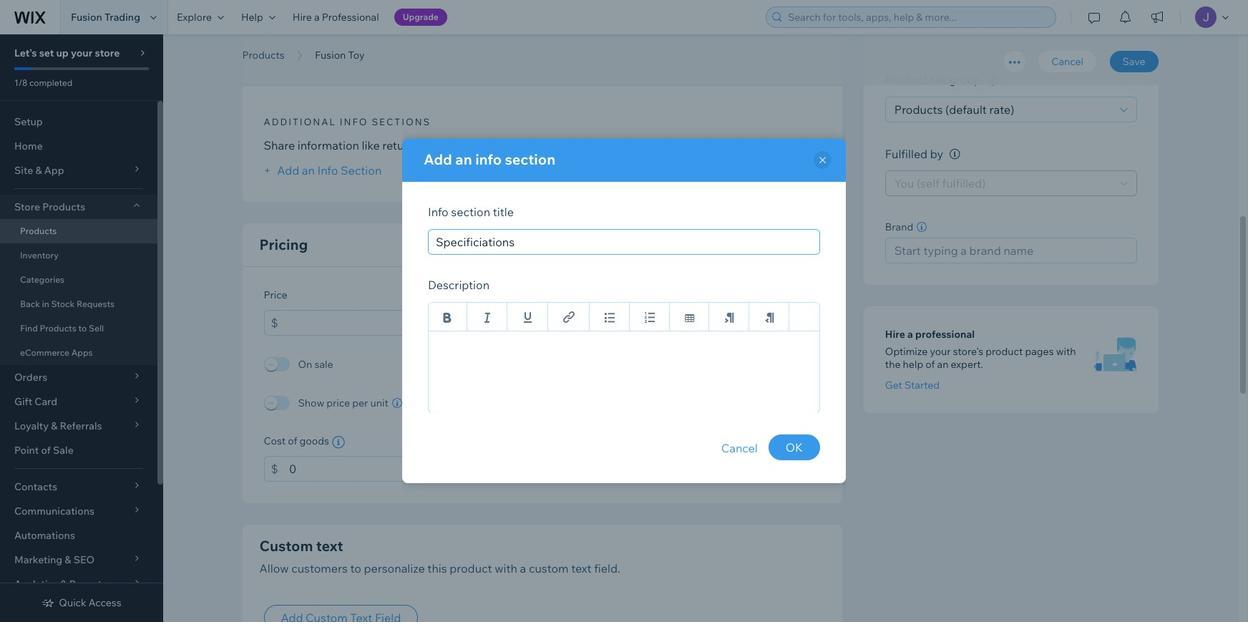 Task type: describe. For each thing, give the bounding box(es) containing it.
share information like return policy or care instructions with your customers.
[[264, 138, 668, 153]]

inventory link
[[0, 243, 157, 268]]

help
[[241, 11, 263, 24]]

quick access
[[59, 596, 121, 609]]

advanced
[[881, 20, 950, 37]]

an for info
[[302, 163, 315, 178]]

brand
[[885, 221, 914, 234]]

to inside sidebar element
[[78, 323, 87, 334]]

find
[[20, 323, 38, 334]]

0 vertical spatial text
[[316, 537, 343, 555]]

hire a professional link
[[284, 0, 388, 34]]

group
[[949, 73, 981, 87]]

ecommerce apps link
[[0, 341, 157, 365]]

optimize
[[885, 345, 928, 358]]

point of sale link
[[0, 438, 157, 462]]

customers.
[[609, 138, 668, 153]]

Search for tools, apps, help & more... field
[[784, 7, 1052, 27]]

professional
[[916, 328, 975, 341]]

fulfilled by
[[885, 147, 944, 161]]

back in stock requests link
[[0, 292, 157, 316]]

products up the 'ecommerce apps'
[[40, 323, 76, 334]]

price
[[264, 289, 287, 301]]

custom text allow customers to personalize this product with a custom text field.
[[260, 537, 621, 576]]

(default
[[946, 102, 987, 117]]

additional
[[264, 116, 336, 127]]

description
[[428, 278, 490, 292]]

unit
[[370, 397, 389, 410]]

back
[[20, 299, 40, 309]]

Start typing a brand name field
[[890, 239, 1132, 263]]

by
[[930, 147, 944, 161]]

show
[[298, 397, 324, 410]]

store products button
[[0, 195, 157, 219]]

expert.
[[951, 358, 984, 371]]

help
[[903, 358, 924, 371]]

info tooltip image
[[332, 436, 345, 449]]

product
[[885, 73, 928, 87]]

hire a professional
[[293, 11, 379, 24]]

home link
[[0, 134, 157, 158]]

care
[[466, 138, 489, 153]]

categories link
[[0, 268, 157, 292]]

product tax group
[[885, 73, 984, 87]]

pricing
[[260, 236, 308, 253]]

find products to sell
[[20, 323, 104, 334]]

let's set up your store
[[14, 47, 120, 59]]

get started
[[885, 379, 940, 392]]

save button
[[1110, 51, 1159, 72]]

sidebar element
[[0, 34, 163, 622]]

apps
[[71, 347, 93, 358]]

info tooltip image for rate)
[[988, 75, 998, 86]]

add an info section
[[424, 150, 556, 168]]

sale
[[53, 444, 74, 457]]

inventory
[[20, 250, 59, 261]]

store's
[[953, 345, 984, 358]]

upgrade button
[[394, 9, 447, 26]]

toy
[[348, 49, 365, 62]]

1 horizontal spatial info
[[475, 150, 502, 168]]

setup link
[[0, 110, 157, 134]]

0 horizontal spatial cancel
[[721, 441, 758, 455]]

store
[[14, 200, 40, 213]]

hire for hire a professional
[[885, 328, 906, 341]]

or
[[452, 138, 463, 153]]

setup
[[14, 115, 43, 128]]

products up inventory at the top of the page
[[20, 226, 57, 236]]

stock
[[51, 299, 75, 309]]

fusion for fusion toy
[[315, 49, 346, 62]]

you (self fulfilled)
[[895, 176, 986, 191]]

rate)
[[990, 102, 1015, 117]]

store
[[95, 47, 120, 59]]

add an info section
[[275, 163, 382, 178]]

add for add an info section
[[424, 150, 452, 168]]

false text field
[[428, 331, 820, 413]]

2 $ from the top
[[271, 462, 278, 476]]

tax
[[931, 73, 947, 87]]

0 horizontal spatial section
[[451, 205, 490, 219]]

of for cost of goods
[[288, 435, 297, 447]]

home
[[14, 140, 43, 152]]

products down help button
[[242, 49, 285, 62]]

share
[[264, 138, 295, 153]]

like
[[362, 138, 380, 153]]

ecommerce apps
[[20, 347, 93, 358]]

product inside optimize your store's product pages with the help of an expert.
[[986, 345, 1023, 358]]

in
[[42, 299, 49, 309]]

the
[[885, 358, 901, 371]]

hire a professional
[[885, 328, 975, 341]]

hire for hire a professional
[[293, 11, 312, 24]]

fusion for fusion trading
[[71, 11, 102, 24]]

an for info
[[456, 150, 472, 168]]

requests
[[77, 299, 115, 309]]

per
[[352, 397, 368, 410]]

0 vertical spatial cancel
[[1052, 55, 1084, 68]]

fusion trading
[[71, 11, 140, 24]]

on sale
[[298, 358, 333, 371]]

sell
[[89, 323, 104, 334]]

professional
[[322, 11, 379, 24]]

ok
[[786, 440, 803, 455]]



Task type: locate. For each thing, give the bounding box(es) containing it.
info left title
[[428, 205, 449, 219]]

price
[[327, 397, 350, 410]]

explore
[[177, 11, 212, 24]]

cancel left ok
[[721, 441, 758, 455]]

e.g., Tech Specs text field
[[428, 229, 820, 255]]

with for information
[[557, 138, 580, 153]]

to
[[78, 323, 87, 334], [350, 561, 361, 576]]

section left title
[[451, 205, 490, 219]]

0 horizontal spatial product
[[450, 561, 492, 576]]

0 horizontal spatial of
[[41, 444, 51, 457]]

info up like
[[340, 116, 368, 127]]

2 vertical spatial a
[[520, 561, 526, 576]]

point
[[14, 444, 39, 457]]

up
[[56, 47, 69, 59]]

1 horizontal spatial of
[[288, 435, 297, 447]]

0 horizontal spatial to
[[78, 323, 87, 334]]

product right this at the bottom left of the page
[[450, 561, 492, 576]]

a
[[314, 11, 320, 24], [908, 328, 913, 341], [520, 561, 526, 576]]

custom
[[260, 537, 313, 555]]

info section title
[[428, 205, 514, 219]]

1 vertical spatial with
[[1056, 345, 1076, 358]]

a for professional
[[314, 11, 320, 24]]

2 vertical spatial your
[[930, 345, 951, 358]]

trading
[[104, 11, 140, 24]]

sections
[[372, 116, 431, 127]]

1 horizontal spatial products link
[[235, 48, 292, 62]]

1 vertical spatial section
[[451, 205, 490, 219]]

0 horizontal spatial with
[[495, 561, 518, 576]]

an inside optimize your store's product pages with the help of an expert.
[[937, 358, 949, 371]]

add an info section link
[[264, 163, 382, 178]]

0 horizontal spatial info
[[340, 116, 368, 127]]

info tooltip image right by
[[950, 149, 960, 160]]

1 vertical spatial fusion
[[315, 49, 346, 62]]

$
[[271, 316, 278, 330], [271, 462, 278, 476]]

a inside custom text allow customers to personalize this product with a custom text field.
[[520, 561, 526, 576]]

section
[[341, 163, 382, 178]]

0 vertical spatial info
[[318, 163, 338, 178]]

0 vertical spatial hire
[[293, 11, 312, 24]]

additional info sections
[[264, 116, 431, 127]]

policy
[[418, 138, 450, 153]]

add for add an info section
[[277, 163, 299, 178]]

0 vertical spatial info
[[340, 116, 368, 127]]

of for point of sale
[[41, 444, 51, 457]]

with inside custom text allow customers to personalize this product with a custom text field.
[[495, 561, 518, 576]]

1 horizontal spatial a
[[520, 561, 526, 576]]

cancel button left save button
[[1039, 51, 1097, 72]]

1 horizontal spatial cancel button
[[1039, 51, 1097, 72]]

optimize your store's product pages with the help of an expert.
[[885, 345, 1076, 371]]

1 vertical spatial info
[[428, 205, 449, 219]]

text left field. on the left bottom
[[571, 561, 592, 576]]

1 vertical spatial a
[[908, 328, 913, 341]]

0 vertical spatial cancel button
[[1039, 51, 1097, 72]]

0 horizontal spatial text
[[316, 537, 343, 555]]

1 horizontal spatial an
[[456, 150, 472, 168]]

of
[[926, 358, 935, 371], [288, 435, 297, 447], [41, 444, 51, 457]]

0 horizontal spatial info
[[318, 163, 338, 178]]

1 horizontal spatial cancel
[[1052, 55, 1084, 68]]

cancel left save button
[[1052, 55, 1084, 68]]

add right return
[[424, 150, 452, 168]]

cost
[[264, 435, 286, 447]]

automations
[[14, 529, 75, 542]]

with inside optimize your store's product pages with the help of an expert.
[[1056, 345, 1076, 358]]

cancel button left ok
[[721, 435, 758, 462]]

get started link
[[885, 379, 940, 392]]

of right help
[[926, 358, 935, 371]]

completed
[[29, 77, 72, 88]]

hire right help button
[[293, 11, 312, 24]]

an
[[456, 150, 472, 168], [302, 163, 315, 178], [937, 358, 949, 371]]

to left sell
[[78, 323, 87, 334]]

with right pages in the bottom of the page
[[1056, 345, 1076, 358]]

products right store
[[42, 200, 85, 213]]

cost of goods
[[264, 435, 329, 447]]

info down information
[[318, 163, 338, 178]]

1 vertical spatial hire
[[885, 328, 906, 341]]

sale
[[315, 358, 333, 371]]

to right customers
[[350, 561, 361, 576]]

goods
[[300, 435, 329, 447]]

1 horizontal spatial to
[[350, 561, 361, 576]]

you
[[895, 176, 914, 191]]

0 vertical spatial section
[[505, 150, 556, 168]]

an right policy on the top left of page
[[456, 150, 472, 168]]

with right the instructions
[[557, 138, 580, 153]]

1 vertical spatial products link
[[0, 219, 157, 243]]

ok button
[[769, 435, 820, 460]]

1 horizontal spatial your
[[583, 138, 606, 153]]

2 horizontal spatial an
[[937, 358, 949, 371]]

1 vertical spatial info tooltip image
[[950, 149, 960, 160]]

info tooltip image
[[988, 75, 998, 86], [950, 149, 960, 160]]

1 vertical spatial your
[[583, 138, 606, 153]]

0 vertical spatial info tooltip image
[[988, 75, 998, 86]]

fusion inside form
[[315, 49, 346, 62]]

1 horizontal spatial add
[[424, 150, 452, 168]]

1 vertical spatial text
[[571, 561, 592, 576]]

info right or
[[475, 150, 502, 168]]

custom
[[529, 561, 569, 576]]

your down the professional
[[930, 345, 951, 358]]

of inside 'link'
[[41, 444, 51, 457]]

1/8
[[14, 77, 27, 88]]

0 horizontal spatial your
[[71, 47, 93, 59]]

1 $ from the top
[[271, 316, 278, 330]]

1 horizontal spatial hire
[[885, 328, 906, 341]]

with
[[557, 138, 580, 153], [1056, 345, 1076, 358], [495, 561, 518, 576]]

2 horizontal spatial your
[[930, 345, 951, 358]]

text up customers
[[316, 537, 343, 555]]

2 vertical spatial with
[[495, 561, 518, 576]]

products
[[242, 49, 285, 62], [895, 102, 943, 117], [42, 200, 85, 213], [20, 226, 57, 236], [40, 323, 76, 334]]

automations link
[[0, 523, 157, 548]]

an left expert.
[[937, 358, 949, 371]]

quick
[[59, 596, 86, 609]]

a left professional
[[314, 11, 320, 24]]

1 vertical spatial product
[[450, 561, 492, 576]]

0 horizontal spatial a
[[314, 11, 320, 24]]

fusion left toy
[[315, 49, 346, 62]]

product inside custom text allow customers to personalize this product with a custom text field.
[[450, 561, 492, 576]]

0 vertical spatial to
[[78, 323, 87, 334]]

0 vertical spatial with
[[557, 138, 580, 153]]

0 horizontal spatial fusion
[[71, 11, 102, 24]]

None text field
[[482, 456, 628, 482], [650, 456, 794, 482], [482, 456, 628, 482], [650, 456, 794, 482]]

customers
[[291, 561, 348, 576]]

form containing advanced
[[163, 0, 1248, 622]]

your
[[71, 47, 93, 59], [583, 138, 606, 153], [930, 345, 951, 358]]

this
[[428, 561, 447, 576]]

None text field
[[289, 310, 435, 336], [289, 456, 435, 482], [289, 310, 435, 336], [289, 456, 435, 482]]

on
[[298, 358, 312, 371]]

cancel
[[1052, 55, 1084, 68], [721, 441, 758, 455]]

started
[[905, 379, 940, 392]]

a for professional
[[908, 328, 913, 341]]

of right cost
[[288, 435, 297, 447]]

1 horizontal spatial with
[[557, 138, 580, 153]]

0 vertical spatial product
[[986, 345, 1023, 358]]

1 horizontal spatial info
[[428, 205, 449, 219]]

0 horizontal spatial an
[[302, 163, 315, 178]]

fusion toy
[[315, 49, 365, 62]]

1/8 completed
[[14, 77, 72, 88]]

set
[[39, 47, 54, 59]]

1 vertical spatial to
[[350, 561, 361, 576]]

1 vertical spatial $
[[271, 462, 278, 476]]

0 horizontal spatial add
[[277, 163, 299, 178]]

1 horizontal spatial info tooltip image
[[988, 75, 998, 86]]

2 horizontal spatial with
[[1056, 345, 1076, 358]]

with left the custom
[[495, 561, 518, 576]]

1 horizontal spatial section
[[505, 150, 556, 168]]

1 horizontal spatial product
[[986, 345, 1023, 358]]

personalize
[[364, 561, 425, 576]]

1 vertical spatial info
[[475, 150, 502, 168]]

2 horizontal spatial of
[[926, 358, 935, 371]]

categories
[[20, 274, 65, 285]]

quick access button
[[42, 596, 121, 609]]

title
[[493, 205, 514, 219]]

pages
[[1025, 345, 1054, 358]]

info
[[340, 116, 368, 127], [475, 150, 502, 168]]

store products
[[14, 200, 85, 213]]

products link down help button
[[235, 48, 292, 62]]

point of sale
[[14, 444, 74, 457]]

hire up optimize
[[885, 328, 906, 341]]

0 vertical spatial $
[[271, 316, 278, 330]]

of left sale
[[41, 444, 51, 457]]

product left pages in the bottom of the page
[[986, 345, 1023, 358]]

a up optimize
[[908, 328, 913, 341]]

0 horizontal spatial hire
[[293, 11, 312, 24]]

access
[[89, 596, 121, 609]]

%
[[801, 462, 810, 476]]

your right the up
[[71, 47, 93, 59]]

0 vertical spatial fusion
[[71, 11, 102, 24]]

return
[[382, 138, 415, 153]]

fusion
[[71, 11, 102, 24], [315, 49, 346, 62]]

back in stock requests
[[20, 299, 115, 309]]

of inside optimize your store's product pages with the help of an expert.
[[926, 358, 935, 371]]

section right 'care' at the left top of page
[[505, 150, 556, 168]]

show price per unit
[[298, 397, 389, 410]]

with for text
[[495, 561, 518, 576]]

products inside popup button
[[42, 200, 85, 213]]

products link down "store products" on the left top of the page
[[0, 219, 157, 243]]

your inside optimize your store's product pages with the help of an expert.
[[930, 345, 951, 358]]

0 vertical spatial your
[[71, 47, 93, 59]]

upgrade
[[403, 11, 439, 22]]

to inside custom text allow customers to personalize this product with a custom text field.
[[350, 561, 361, 576]]

info tooltip image for fulfilled)
[[950, 149, 960, 160]]

1 vertical spatial cancel
[[721, 441, 758, 455]]

$ down cost
[[271, 462, 278, 476]]

a left the custom
[[520, 561, 526, 576]]

1 horizontal spatial text
[[571, 561, 592, 576]]

0 vertical spatial products link
[[235, 48, 292, 62]]

your left customers.
[[583, 138, 606, 153]]

ecommerce
[[20, 347, 69, 358]]

2 horizontal spatial a
[[908, 328, 913, 341]]

fusion left the trading
[[71, 11, 102, 24]]

$ down the price
[[271, 316, 278, 330]]

section
[[505, 150, 556, 168], [451, 205, 490, 219]]

0 horizontal spatial cancel button
[[721, 435, 758, 462]]

an down information
[[302, 163, 315, 178]]

products down product
[[895, 102, 943, 117]]

info tooltip image right group
[[988, 75, 998, 86]]

information
[[298, 138, 359, 153]]

1 horizontal spatial fusion
[[315, 49, 346, 62]]

0 vertical spatial a
[[314, 11, 320, 24]]

add down share
[[277, 163, 299, 178]]

form
[[163, 0, 1248, 622]]

find products to sell link
[[0, 316, 157, 341]]

0 horizontal spatial products link
[[0, 219, 157, 243]]

field.
[[594, 561, 621, 576]]

text
[[316, 537, 343, 555], [571, 561, 592, 576]]

0 horizontal spatial info tooltip image
[[950, 149, 960, 160]]

1 vertical spatial cancel button
[[721, 435, 758, 462]]

let's
[[14, 47, 37, 59]]

get
[[885, 379, 903, 392]]

your inside sidebar element
[[71, 47, 93, 59]]



Task type: vqa. For each thing, say whether or not it's contained in the screenshot.
middle A
yes



